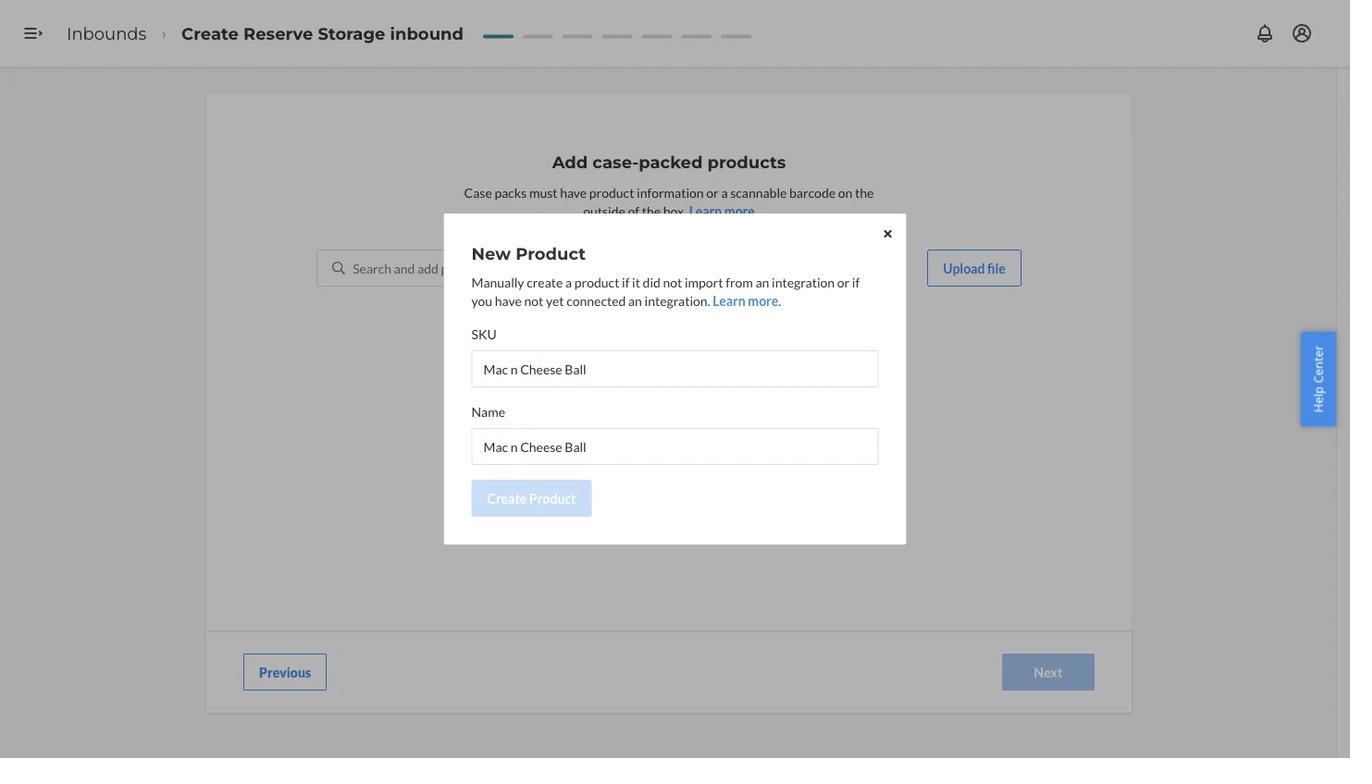 Task type: locate. For each thing, give the bounding box(es) containing it.
1 if from the left
[[622, 274, 630, 290]]

new product
[[471, 243, 586, 264]]

create
[[487, 491, 527, 507]]

not
[[663, 274, 682, 290], [524, 293, 543, 309]]

if right or
[[852, 274, 860, 290]]

manually
[[471, 274, 524, 290]]

product up create
[[516, 243, 586, 264]]

help center
[[1310, 346, 1326, 413]]

1 vertical spatial product
[[529, 491, 576, 507]]

not left yet
[[524, 293, 543, 309]]

1 vertical spatial not
[[524, 293, 543, 309]]

1 horizontal spatial an
[[756, 274, 769, 290]]

if
[[622, 274, 630, 290], [852, 274, 860, 290]]

1 horizontal spatial if
[[852, 274, 860, 290]]

an
[[756, 274, 769, 290], [628, 293, 642, 309]]

learn
[[713, 293, 746, 309]]

product inside button
[[529, 491, 576, 507]]

0 horizontal spatial an
[[628, 293, 642, 309]]

not up integration.
[[663, 274, 682, 290]]

1 vertical spatial an
[[628, 293, 642, 309]]

product
[[516, 243, 586, 264], [529, 491, 576, 507]]

you
[[471, 293, 492, 309]]

have
[[495, 293, 522, 309]]

learn more button
[[713, 291, 779, 310]]

1 horizontal spatial not
[[663, 274, 682, 290]]

.
[[779, 293, 781, 309]]

0 horizontal spatial if
[[622, 274, 630, 290]]

new product dialog
[[444, 214, 906, 545]]

import
[[685, 274, 723, 290]]

sku
[[471, 326, 497, 342]]

create product
[[487, 491, 576, 507]]

0 vertical spatial product
[[516, 243, 586, 264]]

help center button
[[1301, 332, 1336, 427]]

manually create a product if it did not import from an integration or if you have not yet connected an integration.
[[471, 274, 860, 309]]

if left it
[[622, 274, 630, 290]]

None text field
[[471, 351, 879, 388], [471, 428, 879, 465], [471, 351, 879, 388], [471, 428, 879, 465]]

create
[[527, 274, 563, 290]]

an down it
[[628, 293, 642, 309]]

an up more
[[756, 274, 769, 290]]

product right create at bottom
[[529, 491, 576, 507]]

from
[[726, 274, 753, 290]]

new
[[471, 243, 511, 264]]

0 horizontal spatial not
[[524, 293, 543, 309]]

close image
[[884, 229, 892, 240]]



Task type: describe. For each thing, give the bounding box(es) containing it.
integration.
[[645, 293, 710, 309]]

a
[[565, 274, 572, 290]]

did
[[643, 274, 661, 290]]

yet
[[546, 293, 564, 309]]

name
[[471, 404, 505, 420]]

product for create product
[[529, 491, 576, 507]]

create product button
[[471, 480, 592, 517]]

center
[[1310, 346, 1326, 384]]

product
[[575, 274, 619, 290]]

it
[[632, 274, 640, 290]]

2 if from the left
[[852, 274, 860, 290]]

0 vertical spatial an
[[756, 274, 769, 290]]

or
[[837, 274, 850, 290]]

more
[[748, 293, 779, 309]]

help
[[1310, 387, 1326, 413]]

product for new product
[[516, 243, 586, 264]]

connected
[[566, 293, 626, 309]]

integration
[[772, 274, 835, 290]]

0 vertical spatial not
[[663, 274, 682, 290]]

learn more .
[[713, 293, 781, 309]]



Task type: vqa. For each thing, say whether or not it's contained in the screenshot.
'Create Product' button at left bottom
yes



